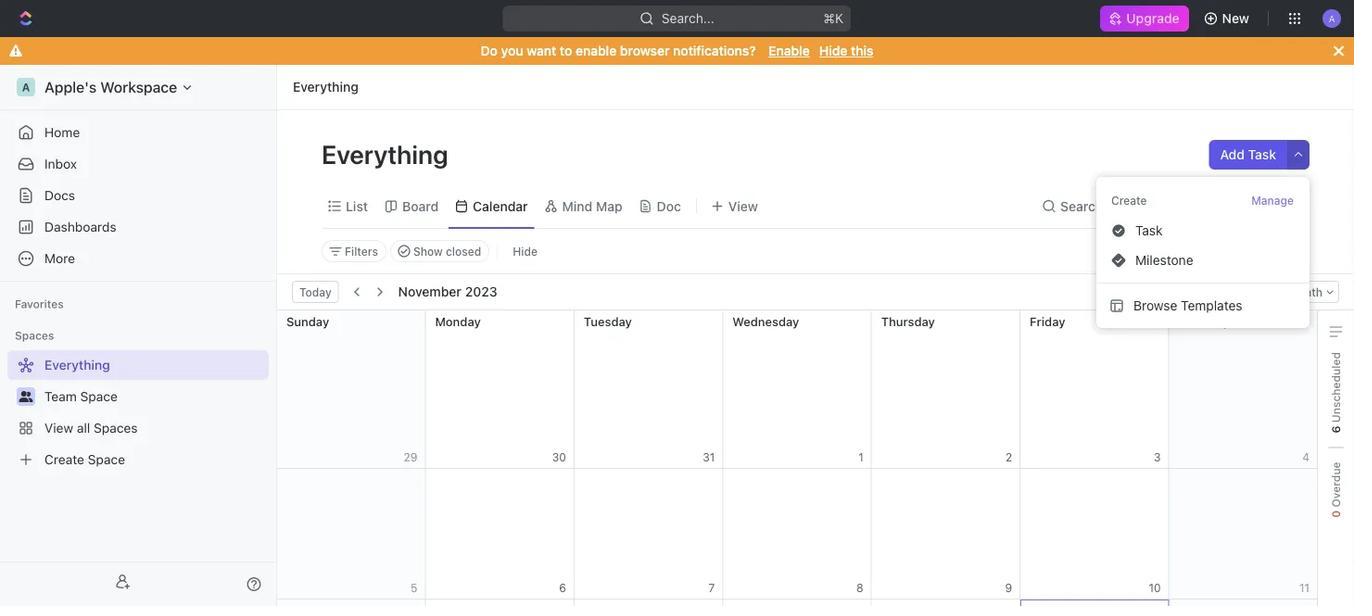Task type: describe. For each thing, give the bounding box(es) containing it.
mind map
[[562, 198, 623, 214]]

sunday
[[286, 314, 329, 328]]

0 vertical spatial everything
[[293, 79, 359, 95]]

to
[[560, 43, 572, 58]]

milestone button
[[1104, 246, 1302, 275]]

map
[[596, 198, 623, 214]]

spaces
[[15, 329, 54, 342]]

mind
[[562, 198, 593, 214]]

show closed
[[413, 245, 481, 258]]

do
[[481, 43, 498, 58]]

0 vertical spatial task
[[1248, 147, 1277, 162]]

board link
[[399, 193, 439, 219]]

enable
[[576, 43, 617, 58]]

friday
[[1030, 314, 1066, 328]]

mind map link
[[559, 193, 623, 219]]

hide inside dropdown button
[[1135, 198, 1163, 214]]

saturday
[[1179, 314, 1230, 328]]

monday
[[435, 314, 481, 328]]

want
[[527, 43, 556, 58]]

manage
[[1252, 194, 1294, 207]]

add task
[[1220, 147, 1277, 162]]

calendar link
[[469, 193, 528, 219]]

templates
[[1181, 298, 1243, 313]]

manage button
[[1251, 192, 1295, 209]]

dashboards link
[[7, 212, 269, 242]]

calendar
[[473, 198, 528, 214]]

this
[[851, 43, 874, 58]]

⌘k
[[824, 11, 844, 26]]

1 vertical spatial everything
[[322, 139, 454, 169]]

customize button
[[1173, 193, 1267, 219]]

do you want to enable browser notifications? enable hide this
[[481, 43, 874, 58]]

search...
[[662, 11, 715, 26]]

hide inside button
[[513, 245, 538, 258]]

doc
[[657, 198, 681, 214]]

2 row from the top
[[277, 469, 1318, 600]]

docs
[[44, 188, 75, 203]]

show closed button
[[390, 240, 490, 262]]

thursday
[[881, 314, 935, 328]]

tree inside sidebar "navigation"
[[7, 350, 269, 475]]

browse
[[1134, 298, 1178, 313]]

favorites button
[[7, 293, 71, 315]]

everything link
[[288, 76, 363, 98]]

board
[[402, 198, 439, 214]]

new
[[1222, 11, 1250, 26]]

add task button
[[1209, 140, 1288, 170]]

home
[[44, 125, 80, 140]]

search button
[[1036, 193, 1109, 219]]

docs link
[[7, 181, 269, 210]]

customize
[[1197, 198, 1262, 214]]

upgrade
[[1127, 11, 1180, 26]]

list link
[[342, 193, 368, 219]]

3 row from the top
[[277, 600, 1318, 606]]

closed
[[446, 245, 481, 258]]



Task type: locate. For each thing, give the bounding box(es) containing it.
hide button
[[505, 240, 545, 262]]

show
[[413, 245, 443, 258]]

6
[[1330, 426, 1343, 433]]

sidebar navigation
[[0, 65, 277, 606]]

add
[[1220, 147, 1245, 162]]

today button
[[292, 281, 339, 303]]

1 row from the top
[[277, 311, 1318, 469]]

inbox
[[44, 156, 77, 172]]

list
[[346, 198, 368, 214]]

milestone
[[1136, 253, 1194, 268]]

0
[[1330, 511, 1343, 518]]

home link
[[7, 118, 269, 147]]

1 vertical spatial hide
[[1135, 198, 1163, 214]]

search
[[1061, 198, 1103, 214]]

unscheduled
[[1330, 352, 1343, 426]]

you
[[501, 43, 523, 58]]

inbox link
[[7, 149, 269, 179]]

grid
[[276, 311, 1318, 606]]

tree
[[7, 350, 269, 475]]

doc link
[[653, 193, 681, 219]]

dashboards
[[44, 219, 116, 235]]

1 horizontal spatial hide
[[819, 43, 848, 58]]

task down hide dropdown button
[[1136, 223, 1163, 238]]

2 vertical spatial hide
[[513, 245, 538, 258]]

0 vertical spatial hide
[[819, 43, 848, 58]]

new button
[[1196, 4, 1261, 33]]

notifications?
[[673, 43, 756, 58]]

hide
[[819, 43, 848, 58], [1135, 198, 1163, 214], [513, 245, 538, 258]]

favorites
[[15, 298, 64, 311]]

upgrade link
[[1101, 6, 1189, 32]]

today
[[299, 286, 332, 299]]

tuesday
[[584, 314, 632, 328]]

hide down the calendar on the top left of page
[[513, 245, 538, 258]]

hide up milestone
[[1135, 198, 1163, 214]]

1 horizontal spatial task
[[1248, 147, 1277, 162]]

task button
[[1104, 216, 1302, 246]]

overdue
[[1330, 462, 1343, 511]]

task
[[1248, 147, 1277, 162], [1136, 223, 1163, 238]]

Search tasks... text field
[[1124, 237, 1309, 265]]

enable
[[769, 43, 810, 58]]

hide button
[[1113, 193, 1169, 219]]

browser
[[620, 43, 670, 58]]

2 horizontal spatial hide
[[1135, 198, 1163, 214]]

browse templates button
[[1104, 291, 1302, 321]]

row
[[277, 311, 1318, 469], [277, 469, 1318, 600], [277, 600, 1318, 606]]

task right the add on the right of page
[[1248, 147, 1277, 162]]

1 vertical spatial task
[[1136, 223, 1163, 238]]

everything
[[293, 79, 359, 95], [322, 139, 454, 169]]

grid containing sunday
[[276, 311, 1318, 606]]

wednesday
[[733, 314, 799, 328]]

create
[[1112, 194, 1147, 207]]

0 horizontal spatial hide
[[513, 245, 538, 258]]

browse templates
[[1134, 298, 1243, 313]]

0 horizontal spatial task
[[1136, 223, 1163, 238]]

hide left this
[[819, 43, 848, 58]]



Task type: vqa. For each thing, say whether or not it's contained in the screenshot.
the bottom view
no



